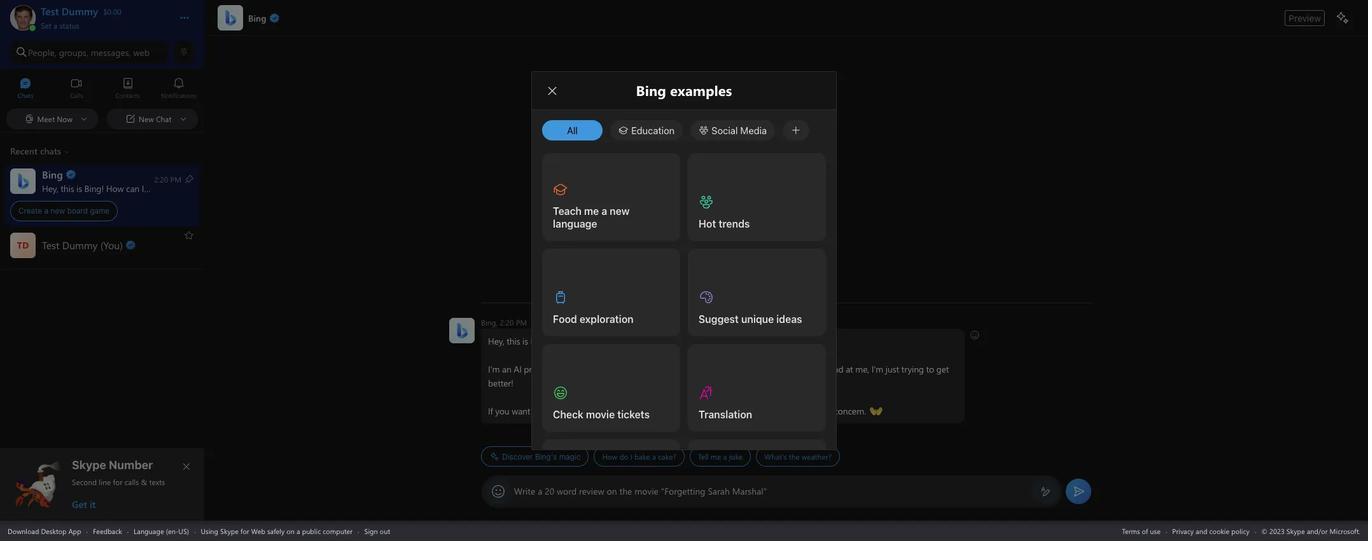 Task type: describe. For each thing, give the bounding box(es) containing it.
cookie
[[1210, 527, 1230, 536]]

food
[[553, 314, 577, 325]]

messages,
[[91, 46, 131, 58]]

language (en-us)
[[134, 527, 189, 536]]

set a status
[[41, 20, 79, 31]]

for for web
[[241, 527, 249, 536]]

0 horizontal spatial help
[[146, 182, 163, 194]]

1 vertical spatial this
[[507, 335, 520, 348]]

3 i'm from the left
[[872, 363, 884, 376]]

give
[[714, 405, 730, 418]]

language (en-us) link
[[134, 527, 189, 536]]

policy
[[1232, 527, 1250, 536]]

public
[[302, 527, 321, 536]]

cake?
[[658, 452, 677, 462]]

use
[[1150, 527, 1161, 536]]

preview
[[1289, 12, 1322, 23]]

the inside button
[[789, 452, 800, 462]]

say
[[707, 363, 719, 376]]

2:20
[[500, 318, 514, 328]]

using
[[201, 527, 218, 536]]

preview,
[[524, 363, 555, 376]]

weird.
[[764, 363, 787, 376]]

suggest unique ideas
[[699, 314, 803, 325]]

language
[[553, 218, 597, 229]]

you inside i'm an ai preview, so i'm still learning. sometimes i might say something weird. don't get mad at me, i'm just trying to get better! if you want to start over, type
[[495, 405, 510, 418]]

terms of use
[[1122, 527, 1161, 536]]

still
[[582, 363, 595, 376]]

bake
[[635, 452, 650, 462]]

1 horizontal spatial help
[[593, 335, 610, 348]]

sign out
[[364, 527, 390, 536]]

a inside "button"
[[652, 452, 656, 462]]

how do i bake a cake? button
[[594, 447, 685, 467]]

.
[[638, 405, 639, 418]]

out
[[380, 527, 390, 536]]

check movie tickets
[[553, 409, 650, 420]]

0 horizontal spatial to
[[533, 405, 541, 418]]

show more bing examples categories element
[[783, 120, 810, 140]]

all
[[567, 124, 578, 136]]

set a status button
[[41, 18, 167, 31]]

0 vertical spatial how
[[106, 182, 124, 194]]

&
[[141, 477, 147, 488]]

privacy
[[1173, 527, 1194, 536]]

tell me a joke
[[698, 452, 743, 462]]

web
[[133, 46, 150, 58]]

0 horizontal spatial today?
[[182, 182, 207, 194]]

translation
[[699, 409, 753, 420]]

discover bing's magic
[[502, 452, 581, 462]]

skype number
[[72, 459, 153, 472]]

number
[[109, 459, 153, 472]]

i inside how do i bake a cake? "button"
[[631, 452, 633, 462]]

1 vertical spatial can
[[573, 335, 586, 348]]

bing, 2:20 pm
[[481, 318, 527, 328]]

using skype for web safely on a public computer
[[201, 527, 353, 536]]

newtopic . and if you want to give me feedback, just report a concern.
[[602, 405, 869, 418]]

20
[[545, 486, 555, 498]]

for for calls
[[113, 477, 123, 488]]

ideas
[[777, 314, 803, 325]]

new inside "teach me a new language"
[[610, 205, 630, 217]]

create a new board game
[[18, 206, 110, 216]]

on for a
[[287, 527, 295, 536]]

a right report
[[828, 405, 832, 418]]

today heading
[[481, 288, 1092, 311]]

unique
[[742, 314, 774, 325]]

computer
[[323, 527, 353, 536]]

weather?
[[802, 452, 832, 462]]

2 horizontal spatial me
[[732, 405, 744, 418]]

download desktop app link
[[8, 527, 81, 536]]

0 horizontal spatial new
[[50, 206, 65, 216]]

don't
[[789, 363, 810, 376]]

sign out link
[[364, 527, 390, 536]]

(openhands)
[[870, 405, 918, 417]]

bing's
[[535, 452, 557, 462]]

me for joke
[[711, 452, 721, 462]]

calls
[[125, 477, 139, 488]]

want inside i'm an ai preview, so i'm still learning. sometimes i might say something weird. don't get mad at me, i'm just trying to get better! if you want to start over, type
[[512, 405, 530, 418]]

sarah
[[708, 486, 730, 498]]

newtopic
[[602, 405, 638, 418]]

me for new
[[584, 205, 599, 217]]

second
[[72, 477, 97, 488]]

Type a message text field
[[514, 486, 1031, 498]]

food exploration
[[553, 314, 634, 325]]

mad
[[827, 363, 844, 376]]

a right create
[[44, 206, 48, 216]]

tell me a joke button
[[690, 447, 751, 467]]

hot trends
[[699, 218, 750, 229]]

1 horizontal spatial bing
[[531, 335, 548, 348]]

how inside "button"
[[602, 452, 618, 462]]

joke
[[729, 452, 743, 462]]

1 vertical spatial movie
[[635, 486, 659, 498]]

status
[[59, 20, 79, 31]]

exploration
[[580, 314, 634, 325]]

feedback,
[[747, 405, 783, 418]]

how do i bake a cake?
[[602, 452, 677, 462]]

second line for calls & texts
[[72, 477, 165, 488]]

groups,
[[59, 46, 88, 58]]

sign
[[364, 527, 378, 536]]

so
[[557, 363, 566, 376]]

1 vertical spatial how
[[553, 335, 571, 348]]

review
[[579, 486, 604, 498]]

word
[[557, 486, 577, 498]]

i inside i'm an ai preview, so i'm still learning. sometimes i might say something weird. don't get mad at me, i'm just trying to get better! if you want to start over, type
[[677, 363, 679, 376]]

1 i'm from the left
[[488, 363, 500, 376]]

0 horizontal spatial hey, this is bing ! how can i help you today?
[[42, 182, 209, 194]]

write
[[514, 486, 536, 498]]

social media
[[712, 124, 767, 136]]

download desktop app
[[8, 527, 81, 536]]

0 vertical spatial bing
[[84, 182, 101, 194]]

2 want from the left
[[683, 405, 702, 418]]

check
[[553, 409, 584, 420]]



Task type: locate. For each thing, give the bounding box(es) containing it.
(en-
[[166, 527, 178, 536]]

1 want from the left
[[512, 405, 530, 418]]

tell
[[698, 452, 709, 462]]

the
[[789, 452, 800, 462], [620, 486, 632, 498]]

1 vertical spatial hey, this is bing ! how can i help you today?
[[488, 335, 656, 348]]

social
[[712, 124, 738, 136]]

1 vertical spatial !
[[548, 335, 551, 348]]

1 vertical spatial is
[[523, 335, 528, 348]]

privacy and cookie policy link
[[1173, 527, 1250, 536]]

the right review
[[620, 486, 632, 498]]

hot
[[699, 218, 716, 229]]

media
[[741, 124, 767, 136]]

1 get from the left
[[812, 363, 824, 376]]

0 vertical spatial me
[[584, 205, 599, 217]]

how left do
[[602, 452, 618, 462]]

0 horizontal spatial want
[[512, 405, 530, 418]]

0 horizontal spatial just
[[786, 405, 799, 418]]

1 horizontal spatial get
[[937, 363, 949, 376]]

get right "trying"
[[937, 363, 949, 376]]

trying
[[902, 363, 924, 376]]

learning.
[[597, 363, 630, 376]]

1 horizontal spatial movie
[[635, 486, 659, 498]]

1 vertical spatial the
[[620, 486, 632, 498]]

0 vertical spatial movie
[[586, 409, 615, 420]]

0 horizontal spatial the
[[620, 486, 632, 498]]

safely
[[267, 527, 285, 536]]

feedback
[[93, 527, 122, 536]]

1 horizontal spatial today?
[[629, 335, 654, 348]]

to right "trying"
[[927, 363, 934, 376]]

0 vertical spatial this
[[61, 182, 74, 194]]

pm
[[516, 318, 527, 328]]

get it
[[72, 498, 96, 511]]

1 horizontal spatial skype
[[220, 527, 239, 536]]

this down 2:20 on the bottom of page
[[507, 335, 520, 348]]

1 vertical spatial on
[[287, 527, 295, 536]]

0 vertical spatial help
[[146, 182, 163, 194]]

i
[[142, 182, 144, 194], [589, 335, 591, 348], [677, 363, 679, 376], [631, 452, 633, 462]]

0 vertical spatial just
[[886, 363, 899, 376]]

is down pm
[[523, 335, 528, 348]]

to left the give at right bottom
[[704, 405, 712, 418]]

a inside "teach me a new language"
[[602, 205, 607, 217]]

texts
[[149, 477, 165, 488]]

at
[[846, 363, 853, 376]]

what's the weather?
[[765, 452, 832, 462]]

1 horizontal spatial i'm
[[568, 363, 580, 376]]

! up game
[[101, 182, 104, 194]]

0 horizontal spatial movie
[[586, 409, 615, 420]]

me
[[584, 205, 599, 217], [732, 405, 744, 418], [711, 452, 721, 462]]

help
[[146, 182, 163, 194], [593, 335, 610, 348]]

just inside i'm an ai preview, so i'm still learning. sometimes i might say something weird. don't get mad at me, i'm just trying to get better! if you want to start over, type
[[886, 363, 899, 376]]

2 vertical spatial how
[[602, 452, 618, 462]]

2 horizontal spatial how
[[602, 452, 618, 462]]

1 vertical spatial help
[[593, 335, 610, 348]]

1 horizontal spatial just
[[886, 363, 899, 376]]

1 horizontal spatial for
[[241, 527, 249, 536]]

0 vertical spatial hey, this is bing ! how can i help you today?
[[42, 182, 209, 194]]

skype up the second
[[72, 459, 106, 472]]

you
[[165, 182, 179, 194], [612, 335, 626, 348], [495, 405, 510, 418], [667, 405, 681, 418]]

0 vertical spatial today?
[[182, 182, 207, 194]]

a left public
[[297, 527, 300, 536]]

i'm an ai preview, so i'm still learning. sometimes i might say something weird. don't get mad at me, i'm just trying to get better! if you want to start over, type
[[488, 363, 952, 418]]

skype number element
[[11, 459, 194, 511]]

i'm right so
[[568, 363, 580, 376]]

concern.
[[834, 405, 866, 418]]

a
[[53, 20, 57, 31], [602, 205, 607, 217], [44, 206, 48, 216], [828, 405, 832, 418], [652, 452, 656, 462], [723, 452, 727, 462], [538, 486, 543, 498], [297, 527, 300, 536]]

what's
[[765, 452, 787, 462]]

0 horizontal spatial skype
[[72, 459, 106, 472]]

bing up preview,
[[531, 335, 548, 348]]

0 horizontal spatial this
[[61, 182, 74, 194]]

1 horizontal spatial hey, this is bing ! how can i help you today?
[[488, 335, 656, 348]]

privacy and cookie policy
[[1173, 527, 1250, 536]]

movie down bake
[[635, 486, 659, 498]]

1 horizontal spatial how
[[553, 335, 571, 348]]

teach
[[553, 205, 582, 217]]

just left report
[[786, 405, 799, 418]]

for left web
[[241, 527, 249, 536]]

hey, this is bing ! how can i help you today? up game
[[42, 182, 209, 194]]

bing
[[84, 182, 101, 194], [531, 335, 548, 348]]

download
[[8, 527, 39, 536]]

0 vertical spatial is
[[76, 182, 82, 194]]

terms
[[1122, 527, 1140, 536]]

the right 'what's'
[[789, 452, 800, 462]]

1 horizontal spatial hey,
[[488, 335, 505, 348]]

is
[[76, 182, 82, 194], [523, 335, 528, 348]]

tab list
[[0, 72, 204, 107]]

2 horizontal spatial i'm
[[872, 363, 884, 376]]

1 vertical spatial just
[[786, 405, 799, 418]]

a right bake
[[652, 452, 656, 462]]

0 horizontal spatial can
[[126, 182, 139, 194]]

of
[[1142, 527, 1149, 536]]

if
[[488, 405, 493, 418]]

1 vertical spatial bing
[[531, 335, 548, 348]]

me up language
[[584, 205, 599, 217]]

just left "trying"
[[886, 363, 899, 376]]

people, groups, messages, web
[[28, 46, 150, 58]]

on right 'safely'
[[287, 527, 295, 536]]

1 horizontal spatial can
[[573, 335, 586, 348]]

movie right over,
[[586, 409, 615, 420]]

us)
[[178, 527, 189, 536]]

i'm right me,
[[872, 363, 884, 376]]

2 i'm from the left
[[568, 363, 580, 376]]

0 horizontal spatial bing
[[84, 182, 101, 194]]

over,
[[562, 405, 580, 418]]

skype right using
[[220, 527, 239, 536]]

tickets
[[618, 409, 650, 420]]

this up create a new board game
[[61, 182, 74, 194]]

0 horizontal spatial hey,
[[42, 182, 58, 194]]

teach me a new language
[[553, 205, 632, 229]]

on for the
[[607, 486, 617, 498]]

a inside button
[[53, 20, 57, 31]]

1 vertical spatial hey,
[[488, 335, 505, 348]]

feedback link
[[93, 527, 122, 536]]

to left start
[[533, 405, 541, 418]]

0 vertical spatial for
[[113, 477, 123, 488]]

0 horizontal spatial for
[[113, 477, 123, 488]]

hey, this is bing ! how can i help you today?
[[42, 182, 209, 194], [488, 335, 656, 348]]

hey, down bing,
[[488, 335, 505, 348]]

1 horizontal spatial want
[[683, 405, 702, 418]]

language
[[134, 527, 164, 536]]

ai
[[514, 363, 522, 376]]

create
[[18, 206, 42, 216]]

new left the board
[[50, 206, 65, 216]]

me right the give at right bottom
[[732, 405, 744, 418]]

for right line
[[113, 477, 123, 488]]

1 horizontal spatial on
[[607, 486, 617, 498]]

1 vertical spatial today?
[[629, 335, 654, 348]]

bing,
[[481, 318, 498, 328]]

on right review
[[607, 486, 617, 498]]

can
[[126, 182, 139, 194], [573, 335, 586, 348]]

0 horizontal spatial get
[[812, 363, 824, 376]]

a left 20
[[538, 486, 543, 498]]

hey, up create a new board game
[[42, 182, 58, 194]]

write a 20 word review on the movie "forgetting sarah marshal"
[[514, 486, 767, 498]]

0 vertical spatial hey,
[[42, 182, 58, 194]]

0 vertical spatial the
[[789, 452, 800, 462]]

report
[[802, 405, 825, 418]]

0 horizontal spatial on
[[287, 527, 295, 536]]

me right 'tell'
[[711, 452, 721, 462]]

i'm left an
[[488, 363, 500, 376]]

start
[[543, 405, 560, 418]]

want left start
[[512, 405, 530, 418]]

2 get from the left
[[937, 363, 949, 376]]

education
[[631, 124, 675, 136]]

0 horizontal spatial is
[[76, 182, 82, 194]]

for inside skype number element
[[113, 477, 123, 488]]

is up the board
[[76, 182, 82, 194]]

1 horizontal spatial is
[[523, 335, 528, 348]]

trends
[[719, 218, 750, 229]]

discover
[[502, 452, 533, 462]]

0 vertical spatial on
[[607, 486, 617, 498]]

bing up game
[[84, 182, 101, 194]]

(smileeyes)
[[657, 335, 699, 347]]

a inside button
[[723, 452, 727, 462]]

2 horizontal spatial to
[[927, 363, 934, 376]]

1 horizontal spatial !
[[548, 335, 551, 348]]

want left the give at right bottom
[[683, 405, 702, 418]]

1 horizontal spatial this
[[507, 335, 520, 348]]

it
[[90, 498, 96, 511]]

new right teach
[[610, 205, 630, 217]]

1 horizontal spatial new
[[610, 205, 630, 217]]

a right teach
[[602, 205, 607, 217]]

1 vertical spatial me
[[732, 405, 744, 418]]

today?
[[182, 182, 207, 194], [629, 335, 654, 348]]

type
[[583, 405, 599, 418]]

1 horizontal spatial the
[[789, 452, 800, 462]]

game
[[90, 206, 110, 216]]

a left 'joke'
[[723, 452, 727, 462]]

line
[[99, 477, 111, 488]]

get
[[72, 498, 87, 511]]

2 vertical spatial me
[[711, 452, 721, 462]]

1 horizontal spatial to
[[704, 405, 712, 418]]

using skype for web safely on a public computer link
[[201, 527, 353, 536]]

0 vertical spatial can
[[126, 182, 139, 194]]

get left the mad
[[812, 363, 824, 376]]

"forgetting
[[661, 486, 706, 498]]

and
[[642, 405, 657, 418]]

0 vertical spatial !
[[101, 182, 104, 194]]

1 horizontal spatial me
[[711, 452, 721, 462]]

0 horizontal spatial !
[[101, 182, 104, 194]]

1 vertical spatial for
[[241, 527, 249, 536]]

do
[[620, 452, 629, 462]]

to
[[927, 363, 934, 376], [533, 405, 541, 418], [704, 405, 712, 418]]

0 horizontal spatial me
[[584, 205, 599, 217]]

hey, this is bing ! how can i help you today? down 'food'
[[488, 335, 656, 348]]

1 vertical spatial skype
[[220, 527, 239, 536]]

me inside button
[[711, 452, 721, 462]]

magic
[[559, 452, 581, 462]]

! up preview,
[[548, 335, 551, 348]]

0 vertical spatial skype
[[72, 459, 106, 472]]

a right set
[[53, 20, 57, 31]]

sometimes
[[632, 363, 675, 376]]

what's the weather? button
[[756, 447, 840, 467]]

0 horizontal spatial how
[[106, 182, 124, 194]]

me inside "teach me a new language"
[[584, 205, 599, 217]]

how up game
[[106, 182, 124, 194]]

0 horizontal spatial i'm
[[488, 363, 500, 376]]

might
[[682, 363, 704, 376]]

how down 'food'
[[553, 335, 571, 348]]



Task type: vqa. For each thing, say whether or not it's contained in the screenshot.


